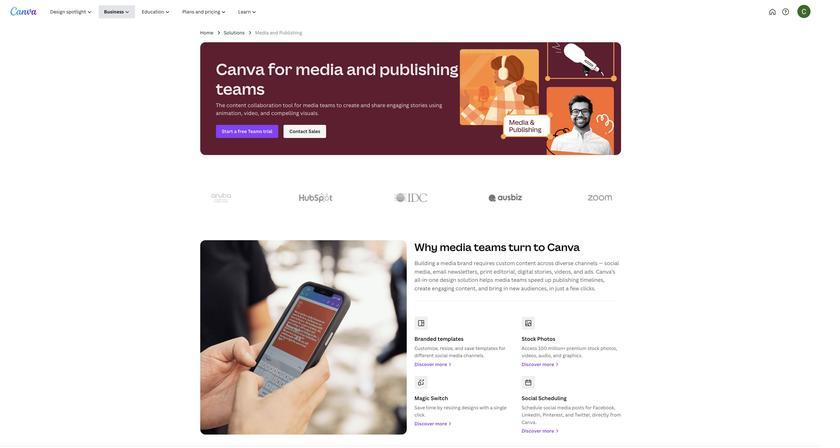 Task type: locate. For each thing, give the bounding box(es) containing it.
0 horizontal spatial to
[[337, 102, 342, 109]]

more down pinterest,
[[543, 428, 554, 434]]

1 vertical spatial create
[[415, 285, 431, 292]]

publishing inside canva for media and publishing teams the content collaboration tool for media teams to create and share engaging stories using animation, video, and compelling visuals.
[[380, 59, 459, 80]]

resize,
[[440, 345, 454, 352]]

audiences,
[[521, 285, 548, 292]]

videos, inside building a media brand requires custom content across diverse channels — social media, email newsletters, print editorial, digital stories, videos, and ads. canva's all-in-one design solution helps media teams speed up publishing timelines, create engaging content, and bring in new audiences, in just a few clicks.
[[555, 268, 573, 275]]

social
[[605, 260, 619, 267], [435, 353, 448, 359], [544, 405, 556, 411]]

canva inside canva for media and publishing teams the content collaboration tool for media teams to create and share engaging stories using animation, video, and compelling visuals.
[[216, 59, 265, 80]]

a left 'few'
[[566, 285, 569, 292]]

brand
[[458, 260, 473, 267]]

a
[[437, 260, 440, 267], [566, 285, 569, 292], [490, 405, 493, 411]]

for
[[268, 59, 293, 80], [294, 102, 302, 109], [499, 345, 506, 352], [586, 405, 592, 411]]

1 vertical spatial a
[[566, 285, 569, 292]]

discover more down different at the right
[[415, 361, 447, 368]]

print
[[480, 268, 493, 275]]

all-
[[415, 277, 423, 284]]

social inside building a media brand requires custom content across diverse channels — social media, email newsletters, print editorial, digital stories, videos, and ads. canva's all-in-one design solution helps media teams speed up publishing timelines, create engaging content, and bring in new audiences, in just a few clicks.
[[605, 260, 619, 267]]

1 vertical spatial to
[[534, 240, 545, 254]]

save
[[465, 345, 475, 352]]

to
[[337, 102, 342, 109], [534, 240, 545, 254]]

discover more
[[415, 361, 447, 368], [522, 361, 554, 368], [415, 421, 447, 427], [522, 428, 554, 434]]

discover for the discover more link under designs
[[415, 421, 434, 427]]

1 vertical spatial templates
[[476, 345, 498, 352]]

video,
[[244, 110, 259, 117]]

more down by
[[436, 421, 447, 427]]

1 vertical spatial social
[[435, 353, 448, 359]]

discover more link
[[415, 361, 514, 368], [522, 361, 621, 368], [415, 420, 514, 428], [522, 428, 621, 435]]

templates up the resize,
[[438, 336, 464, 343]]

1 vertical spatial canva
[[548, 240, 580, 254]]

content
[[227, 102, 247, 109], [516, 260, 536, 267]]

1 vertical spatial publishing
[[553, 277, 579, 284]]

example of content creation for media and publishing teams in canva's app image
[[200, 241, 407, 435]]

stock
[[522, 336, 536, 343]]

content up digital at the bottom of the page
[[516, 260, 536, 267]]

0 horizontal spatial social
[[435, 353, 448, 359]]

media
[[296, 59, 344, 80], [303, 102, 319, 109], [440, 240, 472, 254], [441, 260, 456, 267], [495, 277, 510, 284], [449, 353, 463, 359], [558, 405, 571, 411]]

newsletters,
[[448, 268, 479, 275]]

discover down different at the right
[[415, 361, 434, 368]]

requires
[[474, 260, 495, 267]]

1 vertical spatial videos,
[[522, 353, 538, 359]]

0 horizontal spatial publishing
[[380, 59, 459, 80]]

resizing
[[444, 405, 461, 411]]

0 horizontal spatial templates
[[438, 336, 464, 343]]

magic switch save time by resizing designs with a single click.
[[415, 395, 507, 418]]

0 vertical spatial videos,
[[555, 268, 573, 275]]

videos, down diverse
[[555, 268, 573, 275]]

0 horizontal spatial canva
[[216, 59, 265, 80]]

editorial,
[[494, 268, 517, 275]]

0 horizontal spatial videos,
[[522, 353, 538, 359]]

in
[[504, 285, 508, 292], [550, 285, 554, 292]]

1 vertical spatial engaging
[[432, 285, 455, 292]]

videos,
[[555, 268, 573, 275], [522, 353, 538, 359]]

1 horizontal spatial in
[[550, 285, 554, 292]]

create down in-
[[415, 285, 431, 292]]

in left 'new'
[[504, 285, 508, 292]]

and inside social scheduling schedule social media posts for facebook, linkedin, pinterest, and twitter, directly from canva.
[[566, 412, 574, 418]]

discover down canva.
[[522, 428, 542, 434]]

media inside social scheduling schedule social media posts for facebook, linkedin, pinterest, and twitter, directly from canva.
[[558, 405, 571, 411]]

with
[[480, 405, 489, 411]]

templates
[[438, 336, 464, 343], [476, 345, 498, 352]]

in left just
[[550, 285, 554, 292]]

in-
[[423, 277, 429, 284]]

create left share
[[343, 102, 360, 109]]

diverse
[[555, 260, 574, 267]]

0 vertical spatial publishing
[[380, 59, 459, 80]]

2 vertical spatial a
[[490, 405, 493, 411]]

more
[[436, 361, 447, 368], [543, 361, 554, 368], [436, 421, 447, 427], [543, 428, 554, 434]]

just
[[556, 285, 565, 292]]

1 horizontal spatial engaging
[[432, 285, 455, 292]]

0 vertical spatial create
[[343, 102, 360, 109]]

speed
[[528, 277, 544, 284]]

videos, inside 'stock photos access 100 million+ premium stock photos, videos, audio, and graphics.'
[[522, 353, 538, 359]]

solutions
[[224, 30, 245, 36]]

discover
[[415, 361, 434, 368], [522, 361, 542, 368], [415, 421, 434, 427], [522, 428, 542, 434]]

0 horizontal spatial in
[[504, 285, 508, 292]]

single
[[494, 405, 507, 411]]

stock
[[588, 345, 600, 352]]

teams inside building a media brand requires custom content across diverse channels — social media, email newsletters, print editorial, digital stories, videos, and ads. canva's all-in-one design solution helps media teams speed up publishing timelines, create engaging content, and bring in new audiences, in just a few clicks.
[[512, 277, 527, 284]]

discover down click.
[[415, 421, 434, 427]]

1 horizontal spatial social
[[544, 405, 556, 411]]

a right 'with'
[[490, 405, 493, 411]]

engaging down design at the bottom
[[432, 285, 455, 292]]

more down audio,
[[543, 361, 554, 368]]

from
[[611, 412, 621, 418]]

1 vertical spatial content
[[516, 260, 536, 267]]

canva for media and publishing teams the content collaboration tool for media teams to create and share engaging stories using animation, video, and compelling visuals.
[[216, 59, 459, 117]]

more for the discover more link underneath graphics.
[[543, 361, 554, 368]]

0 horizontal spatial create
[[343, 102, 360, 109]]

scheduling
[[539, 395, 567, 402]]

a inside magic switch save time by resizing designs with a single click.
[[490, 405, 493, 411]]

twitter,
[[575, 412, 591, 418]]

0 horizontal spatial content
[[227, 102, 247, 109]]

branded
[[415, 336, 437, 343]]

stories,
[[535, 268, 553, 275]]

by
[[437, 405, 443, 411]]

engaging
[[387, 102, 409, 109], [432, 285, 455, 292]]

more down the resize,
[[436, 361, 447, 368]]

canva
[[216, 59, 265, 80], [548, 240, 580, 254]]

1 horizontal spatial create
[[415, 285, 431, 292]]

social up the canva's
[[605, 260, 619, 267]]

digital
[[518, 268, 534, 275]]

publishing
[[380, 59, 459, 80], [553, 277, 579, 284]]

to inside canva for media and publishing teams the content collaboration tool for media teams to create and share engaging stories using animation, video, and compelling visuals.
[[337, 102, 342, 109]]

engaging right share
[[387, 102, 409, 109]]

canva.
[[522, 419, 537, 426]]

2 vertical spatial social
[[544, 405, 556, 411]]

1 horizontal spatial a
[[490, 405, 493, 411]]

social down the resize,
[[435, 353, 448, 359]]

discover more down click.
[[415, 421, 447, 427]]

solution
[[458, 277, 479, 284]]

2 horizontal spatial social
[[605, 260, 619, 267]]

0 vertical spatial content
[[227, 102, 247, 109]]

templates up channels.
[[476, 345, 498, 352]]

discover more for the discover more link below twitter,
[[522, 428, 554, 434]]

graphics.
[[563, 353, 583, 359]]

teams
[[216, 78, 265, 100], [320, 102, 335, 109], [474, 240, 507, 254], [512, 277, 527, 284]]

save
[[415, 405, 425, 411]]

for inside branded templates customize, resize, and save templates for different social media channels.
[[499, 345, 506, 352]]

discover more down audio,
[[522, 361, 554, 368]]

0 horizontal spatial engaging
[[387, 102, 409, 109]]

social up pinterest,
[[544, 405, 556, 411]]

ads.
[[585, 268, 595, 275]]

discover more for the discover more link under designs
[[415, 421, 447, 427]]

videos, down the access
[[522, 353, 538, 359]]

visuals.
[[301, 110, 319, 117]]

and inside 'stock photos access 100 million+ premium stock photos, videos, audio, and graphics.'
[[553, 353, 562, 359]]

engaging inside building a media brand requires custom content across diverse channels — social media, email newsletters, print editorial, digital stories, videos, and ads. canva's all-in-one design solution helps media teams speed up publishing timelines, create engaging content, and bring in new audiences, in just a few clicks.
[[432, 285, 455, 292]]

1 horizontal spatial videos,
[[555, 268, 573, 275]]

discover for the discover more link below twitter,
[[522, 428, 542, 434]]

discover more down canva.
[[522, 428, 554, 434]]

a up the email
[[437, 260, 440, 267]]

0 vertical spatial social
[[605, 260, 619, 267]]

create
[[343, 102, 360, 109], [415, 285, 431, 292]]

compelling
[[271, 110, 299, 117]]

branded templates customize, resize, and save templates for different social media channels.
[[415, 336, 506, 359]]

0 vertical spatial canva
[[216, 59, 265, 80]]

discover down the access
[[522, 361, 542, 368]]

discover more for the discover more link underneath graphics.
[[522, 361, 554, 368]]

0 horizontal spatial a
[[437, 260, 440, 267]]

content inside building a media brand requires custom content across diverse channels — social media, email newsletters, print editorial, digital stories, videos, and ads. canva's all-in-one design solution helps media teams speed up publishing timelines, create engaging content, and bring in new audiences, in just a few clicks.
[[516, 260, 536, 267]]

idc image
[[394, 194, 427, 202]]

2 horizontal spatial a
[[566, 285, 569, 292]]

create inside building a media brand requires custom content across diverse channels — social media, email newsletters, print editorial, digital stories, videos, and ads. canva's all-in-one design solution helps media teams speed up publishing timelines, create engaging content, and bring in new audiences, in just a few clicks.
[[415, 285, 431, 292]]

0 vertical spatial templates
[[438, 336, 464, 343]]

content up the 'animation,'
[[227, 102, 247, 109]]

1 horizontal spatial publishing
[[553, 277, 579, 284]]

using
[[429, 102, 442, 109]]

0 vertical spatial engaging
[[387, 102, 409, 109]]

1 horizontal spatial to
[[534, 240, 545, 254]]

home link
[[200, 29, 213, 37]]

0 vertical spatial to
[[337, 102, 342, 109]]

premium
[[567, 345, 587, 352]]

1 horizontal spatial content
[[516, 260, 536, 267]]



Task type: describe. For each thing, give the bounding box(es) containing it.
audio,
[[539, 353, 552, 359]]

—
[[599, 260, 603, 267]]

solutions link
[[224, 29, 245, 37]]

the
[[216, 102, 225, 109]]

media and publishing
[[255, 30, 302, 36]]

timelines,
[[581, 277, 605, 284]]

more for the discover more link underneath channels.
[[436, 361, 447, 368]]

1 horizontal spatial templates
[[476, 345, 498, 352]]

custom
[[496, 260, 515, 267]]

design
[[440, 277, 457, 284]]

content,
[[456, 285, 477, 292]]

more for the discover more link below twitter,
[[543, 428, 554, 434]]

discover for the discover more link underneath channels.
[[415, 361, 434, 368]]

media
[[255, 30, 269, 36]]

and inside branded templates customize, resize, and save templates for different social media channels.
[[455, 345, 464, 352]]

canva's
[[596, 268, 616, 275]]

engaging inside canva for media and publishing teams the content collaboration tool for media teams to create and share engaging stories using animation, video, and compelling visuals.
[[387, 102, 409, 109]]

ausbiz image
[[489, 194, 522, 202]]

0 vertical spatial a
[[437, 260, 440, 267]]

photos,
[[601, 345, 618, 352]]

building a media brand requires custom content across diverse channels — social media, email newsletters, print editorial, digital stories, videos, and ads. canva's all-in-one design solution helps media teams speed up publishing timelines, create engaging content, and bring in new audiences, in just a few clicks.
[[415, 260, 619, 292]]

zoom image
[[589, 195, 612, 201]]

stock photos access 100 million+ premium stock photos, videos, audio, and graphics.
[[522, 336, 618, 359]]

discover for the discover more link underneath graphics.
[[522, 361, 542, 368]]

magic
[[415, 395, 430, 402]]

100
[[539, 345, 547, 352]]

animation,
[[216, 110, 243, 117]]

more for the discover more link under designs
[[436, 421, 447, 427]]

turn
[[509, 240, 532, 254]]

access
[[522, 345, 537, 352]]

linkedin,
[[522, 412, 542, 418]]

up
[[545, 277, 552, 284]]

stories
[[411, 102, 428, 109]]

tool
[[283, 102, 293, 109]]

click.
[[415, 412, 426, 418]]

home
[[200, 30, 213, 36]]

create inside canva for media and publishing teams the content collaboration tool for media teams to create and share engaging stories using animation, video, and compelling visuals.
[[343, 102, 360, 109]]

channels
[[575, 260, 598, 267]]

publishing
[[279, 30, 302, 36]]

1 horizontal spatial canva
[[548, 240, 580, 254]]

bring
[[489, 285, 503, 292]]

helps
[[480, 277, 494, 284]]

directly
[[592, 412, 609, 418]]

aruba image
[[211, 193, 231, 203]]

posts
[[572, 405, 585, 411]]

1 in from the left
[[504, 285, 508, 292]]

email
[[433, 268, 447, 275]]

few
[[570, 285, 580, 292]]

top level navigation element
[[45, 5, 285, 18]]

2 in from the left
[[550, 285, 554, 292]]

social scheduling schedule social media posts for facebook, linkedin, pinterest, and twitter, directly from canva.
[[522, 395, 621, 426]]

clicks.
[[581, 285, 596, 292]]

switch
[[431, 395, 448, 402]]

photos
[[538, 336, 556, 343]]

discover more link down graphics.
[[522, 361, 621, 368]]

million+
[[548, 345, 566, 352]]

share
[[372, 102, 386, 109]]

new
[[510, 285, 520, 292]]

time
[[426, 405, 436, 411]]

why
[[415, 240, 438, 254]]

across
[[538, 260, 554, 267]]

social inside branded templates customize, resize, and save templates for different social media channels.
[[435, 353, 448, 359]]

discover more link down designs
[[415, 420, 514, 428]]

discover more for the discover more link underneath channels.
[[415, 361, 447, 368]]

schedule
[[522, 405, 543, 411]]

social
[[522, 395, 537, 402]]

media,
[[415, 268, 432, 275]]

channels.
[[464, 353, 485, 359]]

collaboration
[[248, 102, 282, 109]]

building
[[415, 260, 435, 267]]

pinterest,
[[543, 412, 565, 418]]

content inside canva for media and publishing teams the content collaboration tool for media teams to create and share engaging stories using animation, video, and compelling visuals.
[[227, 102, 247, 109]]

publishing inside building a media brand requires custom content across diverse channels — social media, email newsletters, print editorial, digital stories, videos, and ads. canva's all-in-one design solution helps media teams speed up publishing timelines, create engaging content, and bring in new audiences, in just a few clicks.
[[553, 277, 579, 284]]

customize,
[[415, 345, 439, 352]]

designs
[[462, 405, 479, 411]]

for inside social scheduling schedule social media posts for facebook, linkedin, pinterest, and twitter, directly from canva.
[[586, 405, 592, 411]]

media inside branded templates customize, resize, and save templates for different social media channels.
[[449, 353, 463, 359]]

one
[[429, 277, 439, 284]]

different
[[415, 353, 434, 359]]

discover more link down channels.
[[415, 361, 514, 368]]

social inside social scheduling schedule social media posts for facebook, linkedin, pinterest, and twitter, directly from canva.
[[544, 405, 556, 411]]

hubspot image
[[299, 193, 333, 203]]

discover more link down twitter,
[[522, 428, 621, 435]]

why media teams turn to canva
[[415, 240, 580, 254]]

facebook,
[[593, 405, 616, 411]]



Task type: vqa. For each thing, say whether or not it's contained in the screenshot.
most
no



